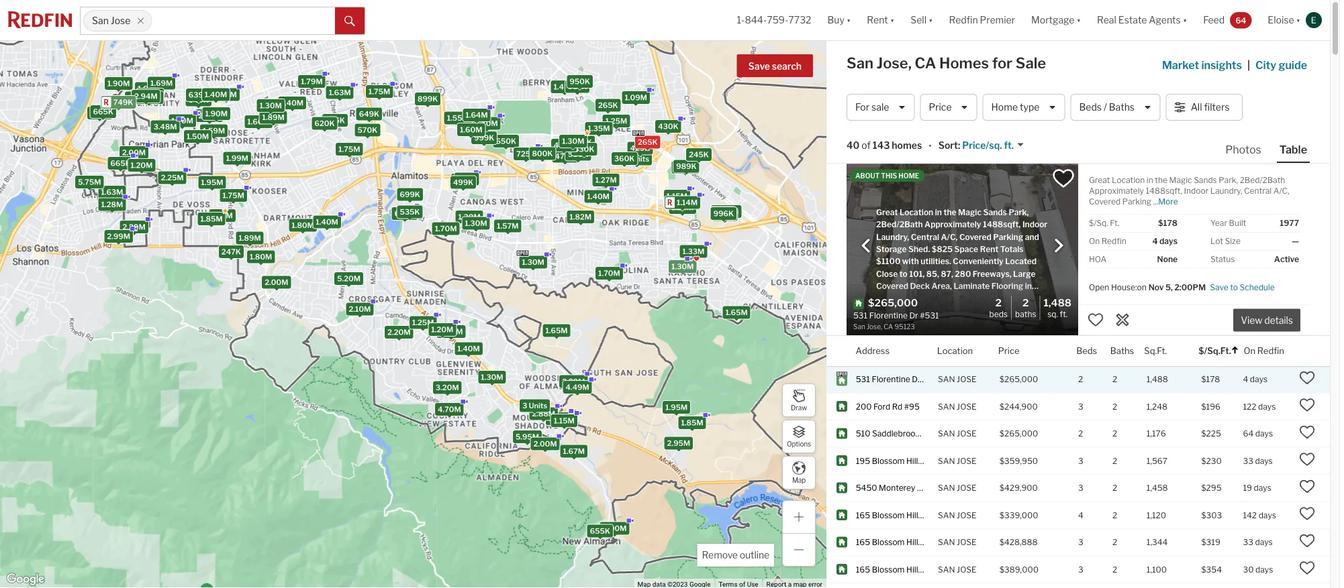 Task type: locate. For each thing, give the bounding box(es) containing it.
favorite this home image
[[1299, 534, 1315, 550], [1299, 561, 1315, 577]]

favorite this home image for 33 days
[[1299, 534, 1315, 550]]

1 hill from the top
[[907, 457, 918, 466]]

days right "142"
[[1259, 511, 1276, 521]]

parking left ...
[[1123, 197, 1152, 207]]

0 vertical spatial 64
[[1236, 15, 1246, 25]]

1.60m up 1.99m at left
[[247, 117, 270, 126]]

favorite this home image for 30 days
[[1299, 561, 1315, 577]]

1 ▾ from the left
[[847, 14, 851, 26]]

$265,000 for 531 florentine dr #531
[[1000, 375, 1038, 385]]

165 down 165 blossom hill rd #42 link
[[856, 538, 870, 548]]

4 days up 'none'
[[1153, 237, 1178, 246]]

1 vertical spatial on redfin
[[1244, 346, 1284, 357]]

200 ford rd #95
[[856, 402, 920, 412]]

122 days
[[1243, 402, 1276, 412]]

1488sqft, inside great location in the magic sands park, 2bed/2bath approximately 1488sqft, indoor laundry, central a/c, covered parking and storage shed. $825 space rent totals $1100 with utilities. conveniently located close to 101, 85, 87, 280 freeways, large covered deck area, laminate flooring in some rooms.
[[983, 220, 1021, 230]]

0 horizontal spatial covered
[[876, 282, 908, 291]]

0 vertical spatial 1.25m
[[605, 117, 627, 126]]

redfin premier
[[949, 14, 1015, 26]]

5.75m
[[78, 178, 101, 187]]

built
[[1229, 219, 1246, 228]]

1 horizontal spatial on
[[1244, 346, 1256, 357]]

to left the 101,
[[900, 269, 908, 279]]

a/c, inside great location in the magic sands park, 2bed/2bath approximately 1488sqft, indoor laundry, central a/c, covered parking ...
[[1274, 186, 1290, 196]]

jose for 510 saddlebrook dr #83
[[957, 429, 977, 439]]

$354
[[1202, 565, 1222, 575]]

40
[[847, 140, 860, 151]]

0 vertical spatial a/c,
[[1274, 186, 1290, 196]]

1.60m down the 1.64m
[[460, 126, 482, 134]]

1 vertical spatial parking
[[993, 232, 1023, 242]]

1 horizontal spatial covered
[[959, 232, 992, 242]]

3 blossom from the top
[[872, 538, 905, 548]]

2bed/2bath inside great location in the magic sands park, 2bed/2bath approximately 1488sqft, indoor laundry, central a/c, covered parking ...
[[1240, 176, 1285, 185]]

jose for 195 blossom hill rd #210
[[957, 457, 977, 466]]

▾ for buy ▾
[[847, 14, 851, 26]]

6 san from the top
[[938, 511, 955, 521]]

3 hill from the top
[[907, 538, 918, 548]]

0 vertical spatial price
[[929, 102, 952, 113]]

2 horizontal spatial redfin
[[1258, 346, 1284, 357]]

location up #531 at the right bottom of the page
[[937, 346, 973, 357]]

7 jose from the top
[[957, 538, 977, 548]]

san jose down #22
[[938, 565, 977, 575]]

2bed/2bath for great location in the magic sands park, 2bed/2bath approximately 1488sqft, indoor laundry, central a/c, covered parking and storage shed. $825 space rent totals $1100 with utilities. conveniently located close to 101, 85, 87, 280 freeways, large covered deck area, laminate flooring in some rooms.
[[876, 220, 923, 230]]

0 horizontal spatial on redfin
[[1089, 237, 1127, 246]]

1 $265,000 from the top
[[1000, 375, 1038, 385]]

hill left #42
[[907, 511, 918, 521]]

510 saddlebrook dr #83 link
[[856, 429, 948, 440]]

units right 8
[[720, 207, 739, 216]]

price button down 2 beds
[[998, 336, 1020, 367]]

price/sq.
[[962, 140, 1002, 151]]

beds
[[1079, 102, 1102, 113], [989, 310, 1008, 320], [1076, 346, 1097, 357]]

33 up 30
[[1243, 538, 1254, 548]]

1 horizontal spatial location
[[937, 346, 973, 357]]

1488sqft, inside great location in the magic sands park, 2bed/2bath approximately 1488sqft, indoor laundry, central a/c, covered parking ...
[[1146, 186, 1182, 196]]

blossom for 165 blossom hill rd #42
[[872, 511, 905, 521]]

0 vertical spatial parking
[[1123, 197, 1152, 207]]

days
[[1160, 237, 1178, 246], [1250, 375, 1268, 385], [1258, 402, 1276, 412], [1256, 429, 1273, 439], [1255, 457, 1273, 466], [1254, 484, 1272, 493], [1259, 511, 1276, 521], [1255, 538, 1273, 548], [1256, 565, 1273, 575]]

1,488 for 1,488 sq. ft.
[[1044, 297, 1072, 309]]

1 vertical spatial 165
[[856, 538, 870, 548]]

favorite this home image for 142 days
[[1299, 506, 1315, 522]]

0 horizontal spatial 1.75m
[[223, 191, 244, 200]]

great right favorite button option
[[1089, 176, 1110, 185]]

0 horizontal spatial 4
[[1078, 511, 1084, 521]]

beds / baths
[[1079, 102, 1135, 113]]

days down 122 days
[[1256, 429, 1273, 439]]

165 blossom hill rd #42
[[856, 511, 947, 521]]

0 vertical spatial 1.89m
[[262, 113, 285, 122]]

1 horizontal spatial 2bed/2bath
[[1240, 176, 1285, 185]]

approximately up $825
[[925, 220, 981, 230]]

1.89m left 620k
[[262, 113, 285, 122]]

2 hill from the top
[[907, 511, 918, 521]]

blossom down 165 blossom hill rd #22 link
[[872, 565, 905, 575]]

4 up 122
[[1243, 375, 1248, 385]]

sands inside great location in the magic sands park, 2bed/2bath approximately 1488sqft, indoor laundry, central a/c, covered parking and storage shed. $825 space rent totals $1100 with utilities. conveniently located close to 101, 85, 87, 280 freeways, large covered deck area, laminate flooring in some rooms.
[[983, 208, 1007, 217]]

245k
[[689, 150, 709, 159]]

1 blossom from the top
[[872, 457, 905, 466]]

park, inside great location in the magic sands park, 2bed/2bath approximately 1488sqft, indoor laundry, central a/c, covered parking and storage shed. $825 space rent totals $1100 with utilities. conveniently located close to 101, 85, 87, 280 freeways, large covered deck area, laminate flooring in some rooms.
[[1009, 208, 1029, 217]]

2.19m
[[198, 111, 220, 120]]

price/sq. ft.
[[962, 140, 1014, 151]]

$428,888
[[1000, 538, 1038, 548]]

great
[[1089, 176, 1110, 185], [876, 208, 898, 217]]

favorite this home image
[[1088, 312, 1104, 328], [1299, 370, 1315, 387], [1299, 398, 1315, 414], [1299, 425, 1315, 441], [1299, 452, 1315, 468], [1299, 479, 1315, 495], [1299, 506, 1315, 522]]

2 units
[[625, 155, 649, 164]]

3 ▾ from the left
[[929, 14, 933, 26]]

4.70m
[[438, 405, 461, 414]]

1,488
[[1044, 297, 1072, 309], [1147, 375, 1168, 385]]

covered inside great location in the magic sands park, 2bed/2bath approximately 1488sqft, indoor laundry, central a/c, covered parking ...
[[1089, 197, 1121, 207]]

530k down 1.35m
[[574, 145, 595, 154]]

2bed/2bath down the photos button at top right
[[1240, 176, 1285, 185]]

1 3.26m from the left
[[138, 93, 161, 102]]

6 jose from the top
[[957, 511, 977, 521]]

1 horizontal spatial $178
[[1202, 375, 1220, 385]]

0 horizontal spatial redfin
[[949, 14, 978, 26]]

utilities.
[[921, 257, 951, 267]]

976k
[[713, 209, 733, 218]]

redfin down view details
[[1258, 346, 1284, 357]]

remove
[[702, 550, 738, 562]]

indoor inside great location in the magic sands park, 2bed/2bath approximately 1488sqft, indoor laundry, central a/c, covered parking and storage shed. $825 space rent totals $1100 with utilities. conveniently located close to 101, 85, 87, 280 freeways, large covered deck area, laminate flooring in some rooms.
[[1023, 220, 1048, 230]]

redfin premier button
[[941, 0, 1023, 40]]

sands up totals
[[983, 208, 1007, 217]]

4 hill from the top
[[907, 565, 918, 575]]

165 for 165 blossom hill rd #42
[[856, 511, 870, 521]]

1.27m
[[595, 176, 617, 185]]

0 vertical spatial to
[[900, 269, 908, 279]]

location for great location in the magic sands park, 2bed/2bath approximately 1488sqft, indoor laundry, central a/c, covered parking ...
[[1112, 176, 1145, 185]]

0 horizontal spatial san
[[92, 15, 109, 26]]

195
[[856, 457, 870, 466]]

2 beds
[[989, 297, 1008, 320]]

laundry, for great location in the magic sands park, 2bed/2bath approximately 1488sqft, indoor laundry, central a/c, covered parking and storage shed. $825 space rent totals $1100 with utilities. conveniently located close to 101, 85, 87, 280 freeways, large covered deck area, laminate flooring in some rooms.
[[876, 232, 909, 242]]

0 horizontal spatial ft.
[[1060, 310, 1068, 320]]

1 vertical spatial 1488sqft,
[[983, 220, 1021, 230]]

1 horizontal spatial price
[[998, 346, 1020, 357]]

view
[[1241, 315, 1263, 327]]

1 horizontal spatial 2.20m
[[387, 328, 411, 337]]

4 jose from the top
[[957, 457, 977, 466]]

1488sqft, up more
[[1146, 186, 1182, 196]]

location up shed.
[[900, 208, 933, 217]]

3 for 165 blossom hill rd #97
[[1078, 565, 1084, 575]]

a/c, inside great location in the magic sands park, 2bed/2bath approximately 1488sqft, indoor laundry, central a/c, covered parking and storage shed. $825 space rent totals $1100 with utilities. conveniently located close to 101, 85, 87, 280 freeways, large covered deck area, laminate flooring in some rooms.
[[941, 232, 958, 242]]

1 vertical spatial 1.65m
[[546, 327, 568, 335]]

2.29m
[[562, 378, 585, 387]]

days for $354
[[1256, 565, 1273, 575]]

3 for 200 ford rd #95
[[1078, 402, 1084, 412]]

san jose for 510 saddlebrook dr #83
[[938, 429, 977, 439]]

blossom
[[872, 457, 905, 466], [872, 511, 905, 521], [872, 538, 905, 548], [872, 565, 905, 575]]

▾ right mortgage
[[1077, 14, 1081, 26]]

price/sq. ft. button
[[960, 139, 1025, 152]]

dr left the #83
[[922, 429, 931, 439]]

1 vertical spatial 1.80m
[[250, 253, 272, 262]]

5 ▾ from the left
[[1183, 14, 1187, 26]]

1 vertical spatial redfin
[[1102, 237, 1127, 246]]

#97
[[932, 565, 947, 575]]

san for 165 blossom hill rd #97
[[938, 565, 955, 575]]

2 blossom from the top
[[872, 511, 905, 521]]

1 vertical spatial covered
[[959, 232, 992, 242]]

1 vertical spatial price button
[[998, 336, 1020, 367]]

san for san jose, ca homes for sale
[[847, 54, 874, 72]]

1 33 from the top
[[1243, 457, 1254, 466]]

1.85m up '2.95m'
[[681, 419, 703, 428]]

1.79m
[[301, 77, 323, 86]]

1.69m
[[150, 79, 173, 88]]

8 jose from the top
[[957, 565, 977, 575]]

3 jose from the top
[[957, 429, 977, 439]]

parking up totals
[[993, 232, 1023, 242]]

965k
[[715, 210, 735, 219]]

665k down 749k on the left of page
[[93, 107, 113, 116]]

7 san from the top
[[938, 538, 955, 548]]

1 horizontal spatial sands
[[1194, 176, 1217, 185]]

0 horizontal spatial approximately
[[925, 220, 981, 230]]

indoor inside great location in the magic sands park, 2bed/2bath approximately 1488sqft, indoor laundry, central a/c, covered parking ...
[[1184, 186, 1209, 196]]

days for $319
[[1255, 538, 1273, 548]]

redfin inside button
[[949, 14, 978, 26]]

1 horizontal spatial magic
[[1169, 176, 1192, 185]]

1 vertical spatial $265,000
[[1000, 429, 1038, 439]]

639k
[[189, 91, 209, 99]]

beds inside button
[[1079, 102, 1102, 113]]

laundry, inside great location in the magic sands park, 2bed/2bath approximately 1488sqft, indoor laundry, central a/c, covered parking and storage shed. $825 space rent totals $1100 with utilities. conveniently located close to 101, 85, 87, 280 freeways, large covered deck area, laminate flooring in some rooms.
[[876, 232, 909, 242]]

remove san jose image
[[137, 17, 145, 25]]

3 down beds button
[[1078, 402, 1084, 412]]

in for great location in the magic sands park, 2bed/2bath approximately 1488sqft, indoor laundry, central a/c, covered parking ...
[[1147, 176, 1153, 185]]

2bed/2bath up storage at right top
[[876, 220, 923, 230]]

home type
[[991, 102, 1040, 113]]

$178 down more link
[[1158, 219, 1178, 228]]

rent up conveniently
[[980, 245, 999, 254]]

531 florentine dr #531 san jose
[[856, 375, 977, 385]]

899k
[[418, 95, 438, 103]]

0 horizontal spatial magic
[[958, 208, 982, 217]]

2 ▾ from the left
[[890, 14, 895, 26]]

beds left / at the right top
[[1079, 102, 1102, 113]]

covered down close
[[876, 282, 908, 291]]

2 san from the top
[[938, 402, 955, 412]]

1 vertical spatial laundry,
[[876, 232, 909, 242]]

save inside button
[[748, 61, 770, 72]]

san jose for 165 blossom hill rd #42
[[938, 511, 977, 521]]

san jose up #22
[[938, 511, 977, 521]]

33 days up 30 days in the right of the page
[[1243, 538, 1273, 548]]

the inside great location in the magic sands park, 2bed/2bath approximately 1488sqft, indoor laundry, central a/c, covered parking and storage shed. $825 space rent totals $1100 with utilities. conveniently located close to 101, 85, 87, 280 freeways, large covered deck area, laminate flooring in some rooms.
[[944, 208, 957, 217]]

33 days for $319
[[1243, 538, 1273, 548]]

0 vertical spatial approximately
[[1089, 186, 1144, 196]]

0 vertical spatial sands
[[1194, 176, 1217, 185]]

0 horizontal spatial indoor
[[1023, 220, 1048, 230]]

jose right #97
[[957, 565, 977, 575]]

None search field
[[152, 7, 335, 34]]

1 horizontal spatial 1.80m
[[292, 221, 314, 230]]

0 vertical spatial redfin
[[949, 14, 978, 26]]

265k
[[598, 101, 618, 110], [638, 138, 658, 147]]

8 units
[[714, 207, 739, 216]]

central inside great location in the magic sands park, 2bed/2bath approximately 1488sqft, indoor laundry, central a/c, covered parking and storage shed. $825 space rent totals $1100 with utilities. conveniently located close to 101, 85, 87, 280 freeways, large covered deck area, laminate flooring in some rooms.
[[911, 232, 939, 242]]

in down large
[[1025, 282, 1032, 291]]

5 san jose from the top
[[938, 538, 977, 548]]

$295
[[1202, 484, 1222, 493]]

2 inside 2 beds
[[995, 297, 1002, 309]]

1 horizontal spatial great
[[1089, 176, 1110, 185]]

rd left #22
[[920, 538, 930, 548]]

magic inside great location in the magic sands park, 2bed/2bath approximately 1488sqft, indoor laundry, central a/c, covered parking and storage shed. $825 space rent totals $1100 with utilities. conveniently located close to 101, 85, 87, 280 freeways, large covered deck area, laminate flooring in some rooms.
[[958, 208, 982, 217]]

1 vertical spatial approximately
[[925, 220, 981, 230]]

sands inside great location in the magic sands park, 2bed/2bath approximately 1488sqft, indoor laundry, central a/c, covered parking ...
[[1194, 176, 1217, 185]]

monterey
[[879, 484, 915, 493]]

1 vertical spatial great
[[876, 208, 898, 217]]

0 vertical spatial 33 days
[[1243, 457, 1273, 466]]

parking inside great location in the magic sands park, 2bed/2bath approximately 1488sqft, indoor laundry, central a/c, covered parking and storage shed. $825 space rent totals $1100 with utilities. conveniently located close to 101, 85, 87, 280 freeways, large covered deck area, laminate flooring in some rooms.
[[993, 232, 1023, 242]]

park, for great location in the magic sands park, 2bed/2bath approximately 1488sqft, indoor laundry, central a/c, covered parking and storage shed. $825 space rent totals $1100 with utilities. conveniently located close to 101, 85, 87, 280 freeways, large covered deck area, laminate flooring in some rooms.
[[1009, 208, 1029, 217]]

8 san from the top
[[938, 565, 955, 575]]

1488sqft, up totals
[[983, 220, 1021, 230]]

hill for #22
[[907, 538, 918, 548]]

0 vertical spatial beds
[[1079, 102, 1102, 113]]

magic for ...
[[1169, 176, 1192, 185]]

1 horizontal spatial redfin
[[1102, 237, 1127, 246]]

1 horizontal spatial 1.89m
[[262, 113, 285, 122]]

blossom down 5450 monterey #76 'link' on the bottom of page
[[872, 511, 905, 521]]

2 165 from the top
[[856, 538, 870, 548]]

2.94m
[[134, 92, 158, 101]]

hill left #22
[[907, 538, 918, 548]]

san up #22
[[938, 511, 955, 521]]

close
[[876, 269, 898, 279]]

0 horizontal spatial 1.60m
[[138, 84, 160, 93]]

990k
[[549, 415, 569, 424]]

2 san jose from the top
[[938, 429, 977, 439]]

location inside great location in the magic sands park, 2bed/2bath approximately 1488sqft, indoor laundry, central a/c, covered parking and storage shed. $825 space rent totals $1100 with utilities. conveniently located close to 101, 85, 87, 280 freeways, large covered deck area, laminate flooring in some rooms.
[[900, 208, 933, 217]]

user photo image
[[1306, 12, 1322, 28]]

1.90m up 1.59m
[[205, 110, 228, 118]]

units for 2 units
[[631, 155, 649, 164]]

san for 510 saddlebrook dr #83
[[938, 429, 955, 439]]

for sale button
[[847, 94, 915, 121]]

rd left #97
[[920, 565, 930, 575]]

▾ right "sell"
[[929, 14, 933, 26]]

$265,000 up $244,900
[[1000, 375, 1038, 385]]

165 for 165 blossom hill rd #22
[[856, 538, 870, 548]]

park, down photos
[[1219, 176, 1238, 185]]

1.65m
[[726, 309, 748, 317], [546, 327, 568, 335]]

0 vertical spatial central
[[1244, 186, 1272, 196]]

covered for ...
[[1089, 197, 1121, 207]]

1 vertical spatial favorite this home image
[[1299, 561, 1315, 577]]

6 san jose from the top
[[938, 565, 977, 575]]

5 san from the top
[[938, 484, 955, 493]]

jose for 165 blossom hill rd #22
[[957, 538, 977, 548]]

san up #210
[[938, 429, 955, 439]]

sort
[[938, 140, 958, 151]]

1 33 days from the top
[[1243, 457, 1273, 466]]

2 vertical spatial beds
[[1076, 346, 1097, 357]]

great inside great location in the magic sands park, 2bed/2bath approximately 1488sqft, indoor laundry, central a/c, covered parking and storage shed. $825 space rent totals $1100 with utilities. conveniently located close to 101, 85, 87, 280 freeways, large covered deck area, laminate flooring in some rooms.
[[876, 208, 898, 217]]

4 blossom from the top
[[872, 565, 905, 575]]

magic up more
[[1169, 176, 1192, 185]]

2 horizontal spatial 4
[[1243, 375, 1248, 385]]

of
[[862, 140, 871, 151]]

0 vertical spatial 1.95m
[[201, 178, 223, 187]]

beds left the 2 baths
[[989, 310, 1008, 320]]

days for $230
[[1255, 457, 1273, 466]]

approximately inside great location in the magic sands park, 2bed/2bath approximately 1488sqft, indoor laundry, central a/c, covered parking and storage shed. $825 space rent totals $1100 with utilities. conveniently located close to 101, 85, 87, 280 freeways, large covered deck area, laminate flooring in some rooms.
[[925, 220, 981, 230]]

laundry, up year built
[[1211, 186, 1243, 196]]

2bed/2bath inside great location in the magic sands park, 2bed/2bath approximately 1488sqft, indoor laundry, central a/c, covered parking and storage shed. $825 space rent totals $1100 with utilities. conveniently located close to 101, 85, 87, 280 freeways, large covered deck area, laminate flooring in some rooms.
[[876, 220, 923, 230]]

1,488 up sq.
[[1044, 297, 1072, 309]]

535k
[[400, 208, 420, 217]]

and
[[1025, 232, 1039, 242]]

san jose, ca homes for sale
[[847, 54, 1046, 72]]

ft. right sq.
[[1060, 310, 1068, 320]]

magic inside great location in the magic sands park, 2bed/2bath approximately 1488sqft, indoor laundry, central a/c, covered parking ...
[[1169, 176, 1192, 185]]

0 horizontal spatial rent
[[867, 14, 888, 26]]

1 vertical spatial 64
[[1243, 429, 1254, 439]]

a/c, for great location in the magic sands park, 2bed/2bath approximately 1488sqft, indoor laundry, central a/c, covered parking and storage shed. $825 space rent totals $1100 with utilities. conveniently located close to 101, 85, 87, 280 freeways, large covered deck area, laminate flooring in some rooms.
[[941, 232, 958, 242]]

covered up space
[[959, 232, 992, 242]]

33 up the '19'
[[1243, 457, 1254, 466]]

1 vertical spatial 4 days
[[1243, 375, 1268, 385]]

units up 5.95m
[[529, 402, 547, 411]]

2 33 from the top
[[1243, 538, 1254, 548]]

33 days down 64 days
[[1243, 457, 1273, 466]]

1,488 sq. ft.
[[1044, 297, 1072, 320]]

0 vertical spatial 265k
[[598, 101, 618, 110]]

1 san jose from the top
[[938, 402, 977, 412]]

1 horizontal spatial park,
[[1219, 176, 1238, 185]]

1.95m up the 1.91m
[[201, 178, 223, 187]]

▾ right the agents
[[1183, 14, 1187, 26]]

2 $265,000 from the top
[[1000, 429, 1038, 439]]

0 horizontal spatial 1.20m
[[131, 161, 153, 170]]

great inside great location in the magic sands park, 2bed/2bath approximately 1488sqft, indoor laundry, central a/c, covered parking ...
[[1089, 176, 1110, 185]]

rent ▾ button
[[859, 0, 903, 40]]

2 horizontal spatial 1.60m
[[460, 126, 482, 134]]

next button image
[[1052, 239, 1066, 253]]

redfin left premier
[[949, 14, 978, 26]]

0 horizontal spatial save
[[748, 61, 770, 72]]

units for 3 units
[[529, 402, 547, 411]]

1 horizontal spatial 1.65m
[[726, 309, 748, 317]]

rent inside great location in the magic sands park, 2bed/2bath approximately 1488sqft, indoor laundry, central a/c, covered parking and storage shed. $825 space rent totals $1100 with utilities. conveniently located close to 101, 85, 87, 280 freeways, large covered deck area, laminate flooring in some rooms.
[[980, 245, 999, 254]]

3.20m
[[436, 384, 459, 393]]

1.40m down 1.79m
[[281, 99, 304, 107]]

central for great location in the magic sands park, 2bed/2bath approximately 1488sqft, indoor laundry, central a/c, covered parking and storage shed. $825 space rent totals $1100 with utilities. conveniently located close to 101, 85, 87, 280 freeways, large covered deck area, laminate flooring in some rooms.
[[911, 232, 939, 242]]

$303
[[1202, 511, 1222, 521]]

san jose down the #83
[[938, 457, 977, 466]]

0 horizontal spatial 1.25m
[[412, 319, 434, 327]]

1 horizontal spatial 1.20m
[[431, 326, 453, 334]]

0 horizontal spatial parking
[[993, 232, 1023, 242]]

price down 2 beds
[[998, 346, 1020, 357]]

2 jose from the top
[[957, 402, 977, 412]]

1 horizontal spatial 1.85m
[[681, 419, 703, 428]]

google image
[[3, 571, 48, 589]]

location up $/sq. ft.
[[1112, 176, 1145, 185]]

33 for $319
[[1243, 538, 1254, 548]]

0 horizontal spatial price
[[929, 102, 952, 113]]

draw
[[791, 404, 807, 412]]

0 vertical spatial 4
[[1153, 237, 1158, 246]]

649k up '2.19m'
[[188, 96, 209, 104]]

laundry, inside great location in the magic sands park, 2bed/2bath approximately 1488sqft, indoor laundry, central a/c, covered parking ...
[[1211, 186, 1243, 196]]

map region
[[0, 0, 952, 589]]

510k
[[457, 175, 476, 184]]

save down status at the right top
[[1210, 283, 1229, 293]]

rd
[[892, 402, 903, 412], [920, 457, 930, 466], [920, 511, 930, 521], [920, 538, 930, 548], [920, 565, 930, 575]]

map
[[792, 477, 806, 485]]

covered up $/sq. ft.
[[1089, 197, 1121, 207]]

655k
[[590, 528, 610, 536]]

1,488 for 1,488
[[1147, 375, 1168, 385]]

home type button
[[983, 94, 1065, 121]]

1.15m up 1.24m
[[667, 192, 688, 201]]

central up shed.
[[911, 232, 939, 242]]

1 vertical spatial location
[[900, 208, 933, 217]]

1 vertical spatial ft.
[[1060, 310, 1068, 320]]

favorite this home image for 33 days
[[1299, 452, 1315, 468]]

4 san from the top
[[938, 457, 955, 466]]

sell ▾ button
[[911, 0, 933, 40]]

blossom right 195
[[872, 457, 905, 466]]

san for 200 ford rd #95
[[938, 402, 955, 412]]

4 ▾ from the left
[[1077, 14, 1081, 26]]

1.63m up the 1.28m
[[101, 188, 123, 197]]

2 favorite this home image from the top
[[1299, 561, 1315, 577]]

rd for #22
[[920, 538, 930, 548]]

505k
[[572, 138, 592, 147]]

30
[[1243, 565, 1254, 575]]

schedule
[[1240, 283, 1275, 293]]

1,567
[[1147, 457, 1168, 466]]

$196
[[1202, 402, 1221, 412]]

price up sort
[[929, 102, 952, 113]]

6 ▾ from the left
[[1296, 14, 1301, 26]]

redfin down $/sq. ft.
[[1102, 237, 1127, 246]]

725k
[[516, 150, 536, 159]]

in inside great location in the magic sands park, 2bed/2bath approximately 1488sqft, indoor laundry, central a/c, covered parking ...
[[1147, 176, 1153, 185]]

1 165 from the top
[[856, 511, 870, 521]]

3 right $428,888
[[1078, 538, 1084, 548]]

parking inside great location in the magic sands park, 2bed/2bath approximately 1488sqft, indoor laundry, central a/c, covered parking ...
[[1123, 197, 1152, 207]]

central up 'built'
[[1244, 186, 1272, 196]]

in up ...
[[1147, 176, 1153, 185]]

previous button image
[[859, 239, 873, 253]]

submit search image
[[344, 16, 355, 27]]

1 horizontal spatial 1.60m
[[247, 117, 270, 126]]

0 vertical spatial 4 days
[[1153, 237, 1178, 246]]

x-out this home image
[[1115, 312, 1131, 328]]

ft. right $/sq. at the right of page
[[1110, 219, 1119, 228]]

to inside great location in the magic sands park, 2bed/2bath approximately 1488sqft, indoor laundry, central a/c, covered parking and storage shed. $825 space rent totals $1100 with utilities. conveniently located close to 101, 85, 87, 280 freeways, large covered deck area, laminate flooring in some rooms.
[[900, 269, 908, 279]]

market
[[1162, 58, 1199, 72]]

area,
[[932, 282, 952, 291]]

1 vertical spatial magic
[[958, 208, 982, 217]]

price inside button
[[929, 102, 952, 113]]

0 vertical spatial laundry,
[[1211, 186, 1243, 196]]

1 vertical spatial beds
[[989, 310, 1008, 320]]

2 33 days from the top
[[1243, 538, 1273, 548]]

days for $303
[[1259, 511, 1276, 521]]

beds / baths button
[[1071, 94, 1161, 121]]

470k
[[555, 152, 575, 161]]

1.40m down 1.27m
[[587, 192, 610, 201]]

location for great location in the magic sands park, 2bed/2bath approximately 1488sqft, indoor laundry, central a/c, covered parking and storage shed. $825 space rent totals $1100 with utilities. conveniently located close to 101, 85, 87, 280 freeways, large covered deck area, laminate flooring in some rooms.
[[900, 208, 933, 217]]

rent right buy ▾
[[867, 14, 888, 26]]

3 right $429,900
[[1078, 484, 1084, 493]]

3 san from the top
[[938, 429, 955, 439]]

central for great location in the magic sands park, 2bed/2bath approximately 1488sqft, indoor laundry, central a/c, covered parking ...
[[1244, 186, 1272, 196]]

1.85m up 247k
[[200, 215, 223, 224]]

park, inside great location in the magic sands park, 2bed/2bath approximately 1488sqft, indoor laundry, central a/c, covered parking ...
[[1219, 176, 1238, 185]]

1 vertical spatial price
[[998, 346, 1020, 357]]

to left schedule
[[1230, 283, 1238, 293]]

1.75m up '570k'
[[369, 87, 390, 96]]

location inside great location in the magic sands park, 2bed/2bath approximately 1488sqft, indoor laundry, central a/c, covered parking ...
[[1112, 176, 1145, 185]]

san jose for 165 blossom hill rd #22
[[938, 538, 977, 548]]

4 san jose from the top
[[938, 511, 977, 521]]

blossom for 165 blossom hill rd #22
[[872, 538, 905, 548]]

jose right the #83
[[957, 429, 977, 439]]

749k
[[113, 98, 133, 107]]

covered
[[1089, 197, 1121, 207], [959, 232, 992, 242], [876, 282, 908, 291]]

parking for ...
[[1123, 197, 1152, 207]]

beds left baths button
[[1076, 346, 1097, 357]]

64 right feed
[[1236, 15, 1246, 25]]

heading
[[853, 296, 963, 332]]

approximately inside great location in the magic sands park, 2bed/2bath approximately 1488sqft, indoor laundry, central a/c, covered parking ...
[[1089, 186, 1144, 196]]

0 horizontal spatial 1.89m
[[239, 234, 261, 243]]

homes
[[892, 140, 922, 151]]

1 horizontal spatial in
[[1025, 282, 1032, 291]]

3 san jose from the top
[[938, 457, 977, 466]]

beds for beds button
[[1076, 346, 1097, 357]]

200 ford rd #95 link
[[856, 401, 926, 413]]

4 up 'none'
[[1153, 237, 1158, 246]]

64 for 64 days
[[1243, 429, 1254, 439]]

19 days
[[1243, 484, 1272, 493]]

0 vertical spatial in
[[1147, 176, 1153, 185]]

1 horizontal spatial 1.63m
[[329, 88, 351, 97]]

19
[[1243, 484, 1252, 493]]

sands up year
[[1194, 176, 1217, 185]]

989k
[[676, 162, 697, 171]]

1 vertical spatial 1.70m
[[435, 225, 457, 233]]

san for san jose
[[92, 15, 109, 26]]

the inside great location in the magic sands park, 2bed/2bath approximately 1488sqft, indoor laundry, central a/c, covered parking ...
[[1155, 176, 1168, 185]]

0 vertical spatial the
[[1155, 176, 1168, 185]]

530k
[[574, 145, 595, 154], [568, 150, 588, 159]]

days for $178
[[1250, 375, 1268, 385]]

status
[[1211, 255, 1235, 265]]

1.85m
[[200, 215, 223, 224], [681, 419, 703, 428]]

1 favorite this home image from the top
[[1299, 534, 1315, 550]]

1 horizontal spatial approximately
[[1089, 186, 1144, 196]]

days up 122 days
[[1250, 375, 1268, 385]]

0 horizontal spatial 1,488
[[1044, 297, 1072, 309]]

central inside great location in the magic sands park, 2bed/2bath approximately 1488sqft, indoor laundry, central a/c, covered parking ...
[[1244, 186, 1272, 196]]

3 165 from the top
[[856, 565, 870, 575]]

the up ...
[[1155, 176, 1168, 185]]

1 vertical spatial 33
[[1243, 538, 1254, 548]]

2bed/2bath for great location in the magic sands park, 2bed/2bath approximately 1488sqft, indoor laundry, central a/c, covered parking ...
[[1240, 176, 1285, 185]]

1.63m up the 625k
[[329, 88, 351, 97]]

3.26m
[[138, 93, 161, 102], [128, 94, 151, 103]]

$/sq.ft.
[[1199, 346, 1231, 357]]

san jose up #210
[[938, 429, 977, 439]]

san down #22
[[938, 565, 955, 575]]



Task type: vqa. For each thing, say whether or not it's contained in the screenshot.
990K
yes



Task type: describe. For each thing, give the bounding box(es) containing it.
0 vertical spatial on
[[1089, 237, 1100, 246]]

nov
[[1149, 283, 1164, 293]]

sands for ...
[[1194, 176, 1217, 185]]

▾ for sell ▾
[[929, 14, 933, 26]]

laundry, for great location in the magic sands park, 2bed/2bath approximately 1488sqft, indoor laundry, central a/c, covered parking ...
[[1211, 186, 1243, 196]]

510 saddlebrook dr #83
[[856, 429, 948, 439]]

buy ▾
[[828, 14, 851, 26]]

1488sqft, for and
[[983, 220, 1021, 230]]

1 vertical spatial 4
[[1243, 375, 1248, 385]]

▾ for eloise ▾
[[1296, 14, 1301, 26]]

rd left #95
[[892, 402, 903, 412]]

$265,000 for 510 saddlebrook dr #83
[[1000, 429, 1038, 439]]

san jose for 200 ford rd #95
[[938, 402, 977, 412]]

1.67m
[[563, 448, 585, 456]]

parking for and
[[993, 232, 1023, 242]]

165 blossom hill rd #22 link
[[856, 537, 947, 549]]

table
[[1280, 143, 1307, 156]]

outline
[[740, 550, 770, 562]]

city guide link
[[1256, 57, 1310, 73]]

hoa
[[1089, 255, 1107, 265]]

$339,000
[[1000, 511, 1039, 521]]

195 blossom hill rd #210 link
[[856, 456, 951, 467]]

market insights link
[[1162, 44, 1242, 73]]

jose for 165 blossom hill rd #97
[[957, 565, 977, 575]]

$825
[[932, 245, 953, 254]]

covered for and
[[959, 232, 992, 242]]

2 inside the 2 baths
[[1023, 297, 1029, 309]]

ft. inside '1,488 sq. ft.'
[[1060, 310, 1068, 320]]

lot
[[1211, 237, 1223, 246]]

2 vertical spatial baths
[[1110, 346, 1134, 357]]

▾ inside dropdown button
[[1183, 14, 1187, 26]]

3 inside map region
[[522, 402, 527, 411]]

san for 195 blossom hill rd #210
[[938, 457, 955, 466]]

0 horizontal spatial price button
[[920, 94, 977, 121]]

1.05m
[[674, 163, 697, 172]]

/
[[1104, 102, 1107, 113]]

#22
[[932, 538, 947, 548]]

0 horizontal spatial 1.80m
[[250, 253, 272, 262]]

165 blossom hill rd #97 link
[[856, 565, 947, 576]]

rd for #42
[[920, 511, 930, 521]]

favorite button image
[[1052, 167, 1075, 190]]

a/c, for great location in the magic sands park, 2bed/2bath approximately 1488sqft, indoor laundry, central a/c, covered parking ...
[[1274, 186, 1290, 196]]

days for $225
[[1256, 429, 1273, 439]]

165 for 165 blossom hill rd #97
[[856, 565, 870, 575]]

2 vertical spatial 1.70m
[[598, 269, 620, 278]]

year built
[[1211, 219, 1246, 228]]

#76
[[917, 484, 932, 493]]

hill for #210
[[907, 457, 918, 466]]

247k
[[221, 248, 241, 256]]

0 vertical spatial 1.65m
[[726, 309, 748, 317]]

sell ▾
[[911, 14, 933, 26]]

remove outline button
[[697, 545, 774, 567]]

1 vertical spatial 1.95m
[[666, 403, 688, 412]]

baths inside button
[[1109, 102, 1135, 113]]

33 days for $230
[[1243, 457, 1273, 466]]

1.57m
[[497, 222, 519, 231]]

$389,000
[[1000, 565, 1039, 575]]

1 vertical spatial 1.75m
[[339, 145, 360, 154]]

699k
[[400, 190, 420, 199]]

1 vertical spatial baths
[[1015, 310, 1036, 320]]

1 vertical spatial 1.20m
[[431, 326, 453, 334]]

more link
[[1158, 197, 1178, 207]]

sands for and
[[983, 208, 1007, 217]]

195 blossom hill rd #210
[[856, 457, 951, 466]]

1 horizontal spatial 649k
[[359, 110, 379, 118]]

sale
[[872, 102, 889, 113]]

2 3.26m from the left
[[128, 94, 151, 103]]

approximately for and
[[925, 220, 981, 230]]

blossom for 165 blossom hill rd #97
[[872, 565, 905, 575]]

hill for #42
[[907, 511, 918, 521]]

premier
[[980, 14, 1015, 26]]

none
[[1157, 255, 1178, 265]]

the for and
[[944, 208, 957, 217]]

deck
[[910, 282, 930, 291]]

$/sq. ft.
[[1089, 219, 1119, 228]]

1-
[[737, 14, 745, 26]]

favorite this home image for 64 days
[[1299, 425, 1315, 441]]

1 vertical spatial to
[[1230, 283, 1238, 293]]

1.40m up '2.19m'
[[205, 90, 227, 99]]

san jose for 195 blossom hill rd #210
[[938, 457, 977, 466]]

agents
[[1149, 14, 1181, 26]]

favorite this home image for 19 days
[[1299, 479, 1315, 495]]

0 horizontal spatial 1.95m
[[201, 178, 223, 187]]

feed
[[1203, 14, 1225, 26]]

#95
[[904, 402, 920, 412]]

2 inside map region
[[625, 155, 629, 164]]

1.64m
[[466, 111, 488, 119]]

beds for beds / baths
[[1079, 102, 1102, 113]]

530k down 505k on the top of the page
[[568, 150, 588, 159]]

great for great location in the magic sands park, 2bed/2bath approximately 1488sqft, indoor laundry, central a/c, covered parking and storage shed. $825 space rent totals $1100 with utilities. conveniently located close to 101, 85, 87, 280 freeways, large covered deck area, laminate flooring in some rooms.
[[876, 208, 898, 217]]

indoor for and
[[1023, 220, 1048, 230]]

0 vertical spatial 2.20m
[[122, 223, 146, 232]]

great for great location in the magic sands park, 2bed/2bath approximately 1488sqft, indoor laundry, central a/c, covered parking ...
[[1089, 176, 1110, 185]]

ca
[[915, 54, 936, 72]]

1.40m up 3.20m
[[457, 345, 480, 353]]

storage
[[876, 245, 907, 254]]

2.10m
[[349, 305, 371, 314]]

indoor for ...
[[1184, 186, 1209, 196]]

2.99m
[[107, 232, 130, 241]]

1.33m
[[683, 248, 705, 256]]

1 vertical spatial 1.25m
[[412, 319, 434, 327]]

1 horizontal spatial 1.25m
[[605, 117, 627, 126]]

2 vertical spatial in
[[1025, 282, 1032, 291]]

dr for saddlebrook
[[922, 429, 931, 439]]

5 jose from the top
[[957, 484, 977, 493]]

park, for great location in the magic sands park, 2bed/2bath approximately 1488sqft, indoor laundry, central a/c, covered parking ...
[[1219, 176, 1238, 185]]

531 florentine dr #531 link
[[856, 374, 942, 385]]

rd for #97
[[920, 565, 930, 575]]

favorite button checkbox
[[1052, 167, 1075, 190]]

3.48m
[[153, 123, 177, 131]]

this
[[881, 172, 897, 180]]

on inside button
[[1244, 346, 1256, 357]]

1 horizontal spatial save
[[1210, 283, 1229, 293]]

save search button
[[737, 54, 813, 77]]

jose for 200 ford rd #95
[[957, 402, 977, 412]]

1 vertical spatial 1.63m
[[101, 188, 123, 197]]

great location in the magic sands park, 2bed/2bath approximately 1488sqft, indoor laundry, central a/c, covered parking and storage shed. $825 space rent totals $1100 with utilities. conveniently located close to 101, 85, 87, 280 freeways, large covered deck area, laminate flooring in some rooms. button
[[847, 164, 1078, 336]]

|
[[1248, 58, 1250, 72]]

dr for florentine
[[912, 375, 921, 385]]

flooring
[[992, 282, 1023, 291]]

1 horizontal spatial 4
[[1153, 237, 1158, 246]]

1 horizontal spatial 1.70m
[[435, 225, 457, 233]]

2:00pm
[[1175, 283, 1206, 293]]

1 vertical spatial 665k
[[110, 159, 131, 168]]

in for great location in the magic sands park, 2bed/2bath approximately 1488sqft, indoor laundry, central a/c, covered parking and storage shed. $825 space rent totals $1100 with utilities. conveniently located close to 101, 85, 87, 280 freeways, large covered deck area, laminate flooring in some rooms.
[[935, 208, 942, 217]]

favorite this home image for 4 days
[[1299, 370, 1315, 387]]

5.95m
[[516, 433, 539, 442]]

0 vertical spatial 1.75m
[[369, 87, 390, 96]]

1 san from the top
[[938, 375, 955, 385]]

days for $196
[[1258, 402, 1276, 412]]

0 horizontal spatial 1.70m
[[171, 117, 193, 125]]

1 horizontal spatial 265k
[[638, 138, 658, 147]]

blossom for 195 blossom hill rd #210
[[872, 457, 905, 466]]

881k
[[568, 82, 587, 91]]

favorite this home image for 122 days
[[1299, 398, 1315, 414]]

1 vertical spatial 1.89m
[[239, 234, 261, 243]]

33 for $230
[[1243, 457, 1254, 466]]

996k
[[714, 210, 734, 218]]

mortgage ▾ button
[[1031, 0, 1081, 40]]

1 vertical spatial 1.90m
[[205, 110, 228, 118]]

1 vertical spatial $178
[[1202, 375, 1220, 385]]

1 horizontal spatial on redfin
[[1244, 346, 1284, 357]]

options
[[787, 441, 811, 449]]

0 horizontal spatial 265k
[[598, 101, 618, 110]]

san for 165 blossom hill rd #22
[[938, 538, 955, 548]]

units for 8 units
[[720, 207, 739, 216]]

465k
[[554, 141, 574, 150]]

$230
[[1202, 457, 1222, 466]]

1 vertical spatial 1.15m
[[554, 417, 575, 426]]

rd for #210
[[920, 457, 930, 466]]

101,
[[909, 269, 925, 279]]

1488sqft, for ...
[[1146, 186, 1182, 196]]

rent inside dropdown button
[[867, 14, 888, 26]]

570k
[[358, 126, 378, 134]]

san jose for 165 blossom hill rd #97
[[938, 565, 977, 575]]

280
[[955, 269, 971, 279]]

0 vertical spatial 665k
[[93, 107, 113, 116]]

64 days
[[1243, 429, 1273, 439]]

2 vertical spatial 1.75m
[[223, 191, 244, 200]]

3 for 165 blossom hill rd #22
[[1078, 538, 1084, 548]]

575k
[[90, 109, 110, 117]]

142
[[1243, 511, 1257, 521]]

1 horizontal spatial price button
[[998, 336, 1020, 367]]

type
[[1020, 102, 1040, 113]]

remove outline
[[702, 550, 770, 562]]

0 horizontal spatial 4 days
[[1153, 237, 1178, 246]]

about
[[855, 172, 880, 180]]

1.40m up 5.20m
[[316, 218, 338, 227]]

0 vertical spatial 1.20m
[[131, 161, 153, 170]]

active
[[1274, 255, 1299, 265]]

▾ for rent ▾
[[890, 14, 895, 26]]

$225
[[1202, 429, 1221, 439]]

5.20m
[[337, 275, 361, 283]]

san for 165 blossom hill rd #42
[[938, 511, 955, 521]]

0 horizontal spatial 1.85m
[[200, 215, 223, 224]]

0 horizontal spatial 649k
[[188, 96, 209, 104]]

1 jose from the top
[[957, 375, 977, 385]]

laminate
[[954, 282, 990, 291]]

759-
[[767, 14, 789, 26]]

address
[[856, 346, 890, 357]]

days for $295
[[1254, 484, 1272, 493]]

▾ for mortgage ▾
[[1077, 14, 1081, 26]]

ft.
[[1004, 140, 1014, 151]]

5450 monterey #76 san jose
[[856, 484, 977, 493]]

1 horizontal spatial 1.15m
[[667, 192, 688, 201]]

531
[[856, 375, 870, 385]]

0 vertical spatial 1.90m
[[107, 79, 130, 88]]

jose for 165 blossom hill rd #42
[[957, 511, 977, 521]]

3 for 195 blossom hill rd #210
[[1078, 457, 1084, 466]]

•
[[929, 141, 932, 152]]

the for ...
[[1155, 176, 1168, 185]]

days up 'none'
[[1160, 237, 1178, 246]]

1 horizontal spatial ft.
[[1110, 219, 1119, 228]]

510
[[856, 429, 871, 439]]

magic for and
[[958, 208, 982, 217]]

0 horizontal spatial 1.65m
[[546, 327, 568, 335]]

1.40m up 999k
[[476, 119, 498, 128]]

redfin inside button
[[1258, 346, 1284, 357]]

home
[[991, 102, 1018, 113]]

0 horizontal spatial $178
[[1158, 219, 1178, 228]]

64 for 64
[[1236, 15, 1246, 25]]

hill for #97
[[907, 565, 918, 575]]

85,
[[927, 269, 939, 279]]

estate
[[1119, 14, 1147, 26]]

rent ▾ button
[[867, 0, 895, 40]]



